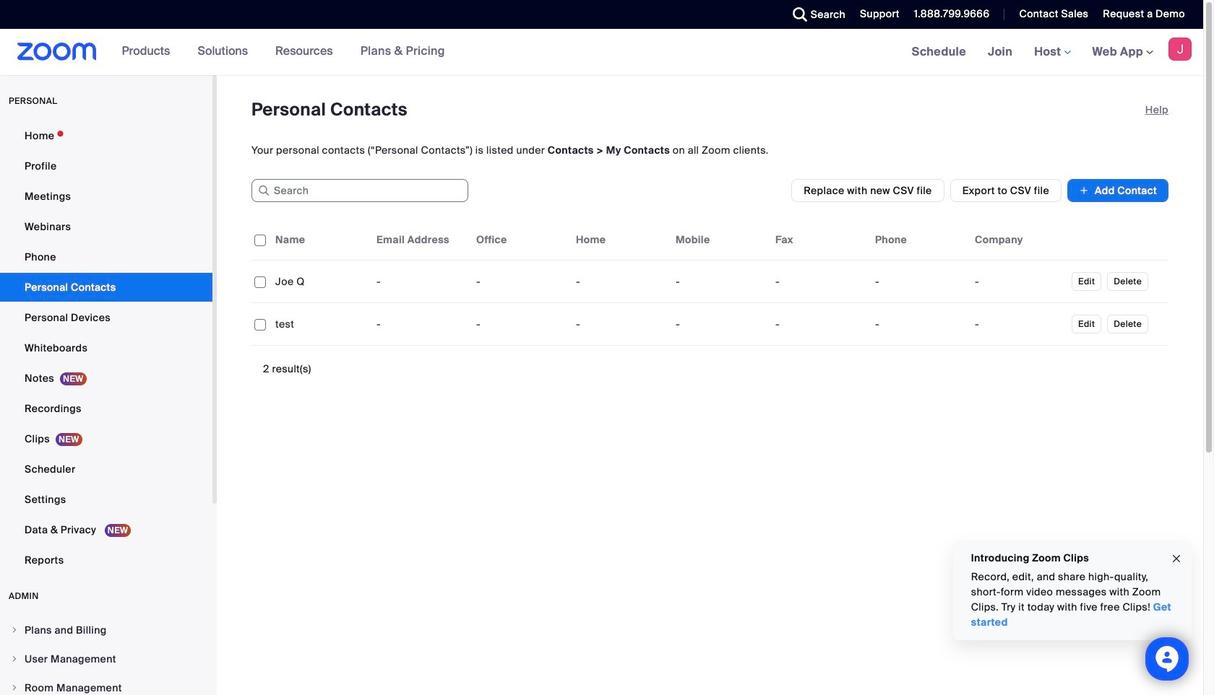 Task type: describe. For each thing, give the bounding box(es) containing it.
product information navigation
[[111, 29, 456, 75]]

2 menu item from the top
[[0, 646, 212, 674]]

2 right image from the top
[[10, 684, 19, 693]]

1 menu item from the top
[[0, 617, 212, 645]]

meetings navigation
[[901, 29, 1203, 76]]



Task type: locate. For each thing, give the bounding box(es) containing it.
2 vertical spatial menu item
[[0, 675, 212, 696]]

0 vertical spatial menu item
[[0, 617, 212, 645]]

right image down right icon on the bottom of page
[[10, 684, 19, 693]]

cell
[[770, 267, 869, 296], [869, 267, 969, 296], [969, 267, 1069, 296], [770, 310, 869, 339], [869, 310, 969, 339], [969, 310, 1069, 339]]

1 vertical spatial right image
[[10, 684, 19, 693]]

admin menu menu
[[0, 617, 212, 696]]

close image
[[1171, 551, 1182, 568]]

Search Contacts Input text field
[[251, 179, 468, 202]]

1 vertical spatial menu item
[[0, 646, 212, 674]]

0 vertical spatial right image
[[10, 627, 19, 635]]

right image
[[10, 655, 19, 664]]

banner
[[0, 29, 1203, 76]]

add image
[[1079, 184, 1089, 198]]

right image
[[10, 627, 19, 635], [10, 684, 19, 693]]

1 right image from the top
[[10, 627, 19, 635]]

personal menu menu
[[0, 121, 212, 577]]

3 menu item from the top
[[0, 675, 212, 696]]

menu item
[[0, 617, 212, 645], [0, 646, 212, 674], [0, 675, 212, 696]]

zoom logo image
[[17, 43, 97, 61]]

application
[[251, 220, 1179, 357]]

profile picture image
[[1169, 38, 1192, 61]]

right image up right icon on the bottom of page
[[10, 627, 19, 635]]



Task type: vqa. For each thing, say whether or not it's contained in the screenshot.
menu item to the bottom
yes



